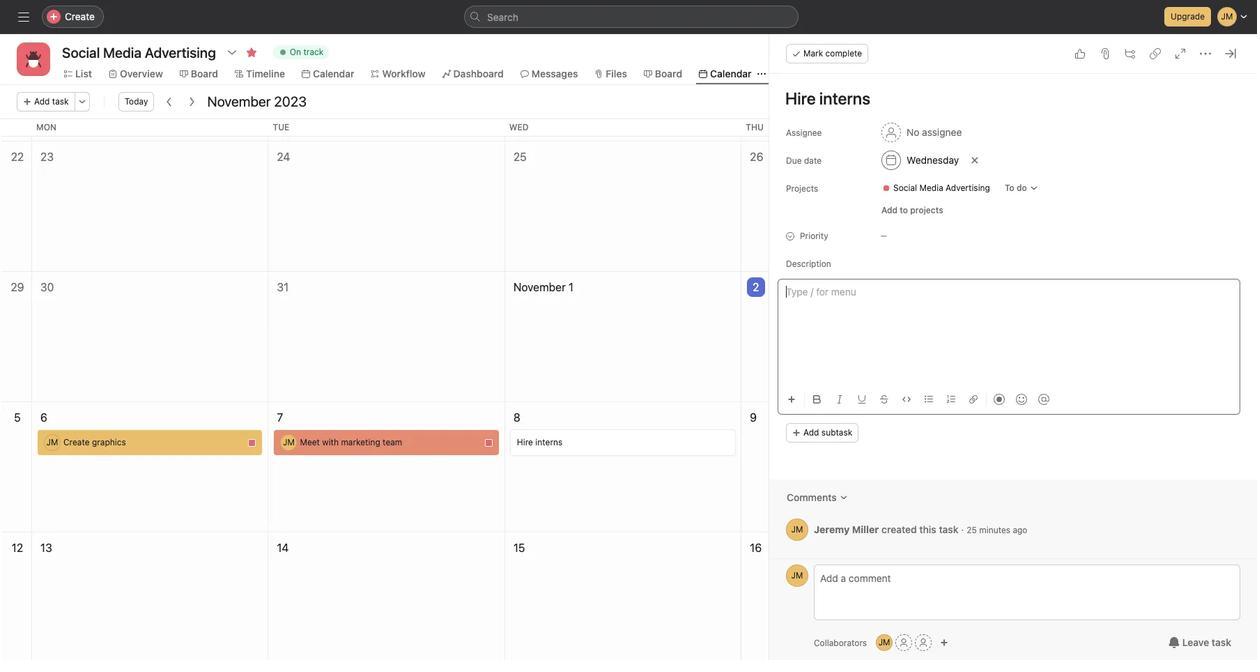 Task type: vqa. For each thing, say whether or not it's contained in the screenshot.
Field
no



Task type: describe. For each thing, give the bounding box(es) containing it.
1 horizontal spatial add task
[[930, 383, 966, 394]]

leave
[[1183, 636, 1209, 648]]

dashboard
[[453, 68, 504, 79]]

due date
[[786, 155, 822, 166]]

show options image
[[226, 47, 238, 58]]

list
[[75, 68, 92, 79]]

11
[[1226, 411, 1236, 424]]

november for november 1
[[514, 281, 566, 293]]

8
[[514, 411, 520, 424]]

tab actions image
[[757, 70, 766, 78]]

26
[[750, 151, 763, 163]]

full screen image
[[1175, 48, 1186, 59]]

bulleted list image
[[925, 395, 933, 404]]

0 likes. click to like this task image
[[1075, 48, 1086, 59]]

complete
[[826, 48, 862, 59]]

collaborators
[[814, 637, 867, 648]]

meet
[[300, 437, 320, 447]]

Task Name text field
[[776, 82, 1241, 114]]

hire
[[517, 437, 533, 447]]

expand sidebar image
[[18, 11, 29, 22]]

mark complete
[[804, 48, 862, 59]]

leave task
[[1183, 636, 1232, 648]]

comments button
[[778, 485, 857, 510]]

create for create
[[65, 10, 95, 22]]

29
[[11, 281, 24, 293]]

3
[[987, 281, 993, 293]]

1 vertical spatial jm button
[[786, 565, 808, 587]]

numbered list image
[[947, 395, 956, 404]]

add to projects button
[[875, 201, 950, 220]]

add to projects
[[882, 205, 943, 215]]

22
[[11, 151, 24, 163]]

italics image
[[836, 395, 844, 404]]

subtask
[[822, 427, 853, 438]]

copy task link image
[[1150, 48, 1161, 59]]

projects
[[910, 205, 943, 215]]

Search tasks, projects, and more text field
[[464, 6, 799, 28]]

list link
[[64, 66, 92, 82]]

thu
[[746, 122, 764, 132]]

8 hire interns
[[514, 411, 563, 447]]

jm for the top jm button
[[791, 524, 803, 535]]

add up mon
[[34, 96, 50, 107]]

·
[[961, 523, 964, 535]]

2 board link from the left
[[644, 66, 682, 82]]

—
[[881, 231, 887, 240]]

attachments: add a file to this task, hire interns image
[[1100, 48, 1111, 59]]

toolbar inside hire interns dialog
[[782, 383, 1241, 415]]

files
[[606, 68, 627, 79]]

wednesday button
[[875, 148, 965, 173]]

main content containing no assignee
[[769, 74, 1257, 558]]

workflow
[[382, 68, 426, 79]]

date
[[804, 155, 822, 166]]

social
[[893, 183, 917, 193]]

upgrade
[[1171, 11, 1205, 22]]

description
[[786, 259, 831, 269]]

overview link
[[109, 66, 163, 82]]

jeremy
[[814, 523, 850, 535]]

add left subtask
[[804, 427, 819, 438]]

media
[[920, 183, 944, 193]]

5
[[14, 411, 21, 424]]

files link
[[595, 66, 627, 82]]

add subtask
[[804, 427, 853, 438]]

marketing
[[341, 437, 380, 447]]

to do
[[1005, 183, 1027, 193]]

16
[[750, 542, 762, 554]]

social media advertising
[[893, 183, 990, 193]]

dashboard link
[[442, 66, 504, 82]]

mark
[[804, 48, 823, 59]]

november 1
[[514, 281, 574, 293]]

task left the more actions icon
[[52, 96, 69, 107]]

do
[[1017, 183, 1027, 193]]

team
[[383, 437, 402, 447]]

graphics
[[92, 437, 126, 447]]

task up numbered list icon
[[949, 383, 966, 394]]

2 calendar link from the left
[[699, 66, 752, 82]]

jeremy miller link
[[814, 523, 879, 535]]

on track button
[[267, 43, 335, 62]]

meet with marketing team
[[300, 437, 402, 447]]

add subtask button
[[786, 423, 859, 443]]

miller
[[852, 523, 879, 535]]

projects
[[786, 183, 818, 194]]

to
[[1005, 183, 1015, 193]]

wednesday
[[907, 154, 959, 166]]

no assignee
[[907, 126, 962, 138]]

4
[[1227, 281, 1234, 293]]

mark complete button
[[786, 44, 869, 63]]

30
[[40, 281, 54, 293]]

12
[[12, 542, 23, 554]]

at mention image
[[1038, 394, 1050, 405]]

link image
[[969, 395, 978, 404]]

overview
[[120, 68, 163, 79]]

6
[[40, 411, 47, 424]]

14
[[277, 542, 289, 554]]

advertising
[[946, 183, 990, 193]]



Task type: locate. For each thing, give the bounding box(es) containing it.
create inside dropdown button
[[65, 10, 95, 22]]

track
[[304, 47, 324, 57]]

calendar down track
[[313, 68, 354, 79]]

on track
[[290, 47, 324, 57]]

0 horizontal spatial 25
[[514, 151, 527, 163]]

25 down wed
[[514, 151, 527, 163]]

social media advertising link
[[877, 181, 996, 195]]

1 horizontal spatial november
[[514, 281, 566, 293]]

today button
[[118, 92, 154, 112]]

add task up numbered list icon
[[930, 383, 966, 394]]

board link right files
[[644, 66, 682, 82]]

calendar
[[313, 68, 354, 79], [710, 68, 752, 79]]

jm for the middle jm button
[[791, 570, 803, 581]]

calendar left tab actions image
[[710, 68, 752, 79]]

jm
[[46, 437, 58, 447], [283, 437, 295, 447], [791, 524, 803, 535], [791, 570, 803, 581], [879, 637, 890, 647]]

0 vertical spatial create
[[65, 10, 95, 22]]

15
[[514, 542, 525, 554]]

add task button right 'code' image
[[913, 379, 972, 399]]

9
[[750, 411, 757, 424]]

1 calendar link from the left
[[302, 66, 354, 82]]

clear due date image
[[971, 156, 979, 164]]

toolbar
[[782, 383, 1241, 415]]

25 inside jeremy miller created this task · 25 minutes ago
[[967, 524, 977, 535]]

priority
[[800, 231, 828, 241]]

previous month image
[[164, 96, 175, 107]]

bold image
[[813, 395, 822, 404]]

1 vertical spatial 25
[[967, 524, 977, 535]]

record a video image
[[994, 394, 1005, 405]]

code image
[[903, 395, 911, 404]]

board link up next month image
[[180, 66, 218, 82]]

due
[[786, 155, 802, 166]]

create button
[[42, 6, 104, 28]]

add task button up mon
[[17, 92, 75, 112]]

november
[[207, 93, 271, 109], [514, 281, 566, 293]]

upgrade button
[[1165, 7, 1211, 26]]

add or remove collaborators image
[[940, 638, 949, 647]]

jeremy miller created this task · 25 minutes ago
[[814, 523, 1028, 535]]

2 calendar from the left
[[710, 68, 752, 79]]

add up the bulleted list image
[[930, 383, 946, 394]]

next month image
[[186, 96, 198, 107]]

bug image
[[25, 51, 42, 68]]

0 horizontal spatial add task button
[[17, 92, 75, 112]]

emoji image
[[1016, 394, 1027, 405]]

tue
[[273, 122, 289, 132]]

wed
[[509, 122, 529, 132]]

more actions image
[[78, 98, 86, 106]]

7
[[277, 411, 283, 424]]

0 vertical spatial add task button
[[17, 92, 75, 112]]

24
[[277, 151, 290, 163]]

1 horizontal spatial add task button
[[913, 379, 972, 399]]

task left ·
[[939, 523, 959, 535]]

0 vertical spatial add task
[[34, 96, 69, 107]]

board
[[191, 68, 218, 79], [655, 68, 682, 79]]

this
[[920, 523, 937, 535]]

insert an object image
[[788, 395, 796, 404]]

0 vertical spatial november
[[207, 93, 271, 109]]

with
[[322, 437, 339, 447]]

board link
[[180, 66, 218, 82], [644, 66, 682, 82]]

november down timeline link at top left
[[207, 93, 271, 109]]

jm for the bottom jm button
[[879, 637, 890, 647]]

november 2023
[[207, 93, 307, 109]]

created
[[882, 523, 917, 535]]

None text field
[[59, 40, 219, 65]]

13
[[40, 542, 52, 554]]

leave task button
[[1160, 630, 1241, 655]]

create right expand sidebar icon
[[65, 10, 95, 22]]

no assignee button
[[875, 120, 968, 145]]

1 board link from the left
[[180, 66, 218, 82]]

1 vertical spatial create
[[63, 437, 90, 447]]

25 right ·
[[967, 524, 977, 535]]

calendar link
[[302, 66, 354, 82], [699, 66, 752, 82]]

on
[[290, 47, 301, 57]]

1 horizontal spatial board
[[655, 68, 682, 79]]

0 horizontal spatial november
[[207, 93, 271, 109]]

0 horizontal spatial add task
[[34, 96, 69, 107]]

1 vertical spatial add task
[[930, 383, 966, 394]]

1 horizontal spatial board link
[[644, 66, 682, 82]]

november for november 2023
[[207, 93, 271, 109]]

workflow link
[[371, 66, 426, 82]]

2 vertical spatial jm button
[[876, 634, 893, 651]]

no
[[907, 126, 920, 138]]

messages link
[[520, 66, 578, 82]]

to do button
[[999, 178, 1045, 198]]

more actions for this task image
[[1200, 48, 1211, 59]]

add left to
[[882, 205, 898, 215]]

november left 1
[[514, 281, 566, 293]]

timeline
[[246, 68, 285, 79]]

interns
[[535, 437, 563, 447]]

add subtask image
[[1125, 48, 1136, 59]]

0 horizontal spatial calendar link
[[302, 66, 354, 82]]

create graphics
[[63, 437, 126, 447]]

assignee
[[922, 126, 962, 138]]

25
[[514, 151, 527, 163], [967, 524, 977, 535]]

strikethrough image
[[880, 395, 889, 404]]

calendar link down track
[[302, 66, 354, 82]]

add task button
[[17, 92, 75, 112], [913, 379, 972, 399]]

0 vertical spatial 25
[[514, 151, 527, 163]]

0 horizontal spatial board link
[[180, 66, 218, 82]]

1 calendar from the left
[[313, 68, 354, 79]]

timeline link
[[235, 66, 285, 82]]

1 vertical spatial add task button
[[913, 379, 972, 399]]

ago
[[1013, 524, 1028, 535]]

0 horizontal spatial board
[[191, 68, 218, 79]]

assignee
[[786, 128, 822, 138]]

task right leave
[[1212, 636, 1232, 648]]

1 board from the left
[[191, 68, 218, 79]]

underline image
[[858, 395, 866, 404]]

1
[[569, 281, 574, 293]]

1 vertical spatial november
[[514, 281, 566, 293]]

messages
[[532, 68, 578, 79]]

— button
[[875, 226, 959, 245]]

23
[[40, 151, 54, 163]]

task inside button
[[1212, 636, 1232, 648]]

2
[[753, 281, 759, 293]]

31
[[277, 281, 289, 293]]

comments
[[787, 491, 837, 503]]

1 horizontal spatial 25
[[967, 524, 977, 535]]

create left graphics
[[63, 437, 90, 447]]

to
[[900, 205, 908, 215]]

task
[[52, 96, 69, 107], [949, 383, 966, 394], [939, 523, 959, 535], [1212, 636, 1232, 648]]

board right files
[[655, 68, 682, 79]]

board up next month image
[[191, 68, 218, 79]]

close details image
[[1225, 48, 1236, 59]]

1 horizontal spatial calendar
[[710, 68, 752, 79]]

add task up mon
[[34, 96, 69, 107]]

remove from starred image
[[246, 47, 257, 58]]

add task
[[34, 96, 69, 107], [930, 383, 966, 394]]

calendar link left tab actions image
[[699, 66, 752, 82]]

create
[[65, 10, 95, 22], [63, 437, 90, 447]]

1 horizontal spatial calendar link
[[699, 66, 752, 82]]

today
[[125, 96, 148, 107]]

0 horizontal spatial calendar
[[313, 68, 354, 79]]

2023
[[274, 93, 307, 109]]

0 vertical spatial jm button
[[786, 519, 808, 541]]

2 board from the left
[[655, 68, 682, 79]]

main content
[[769, 74, 1257, 558]]

create for create graphics
[[63, 437, 90, 447]]

hire interns dialog
[[769, 34, 1257, 660]]



